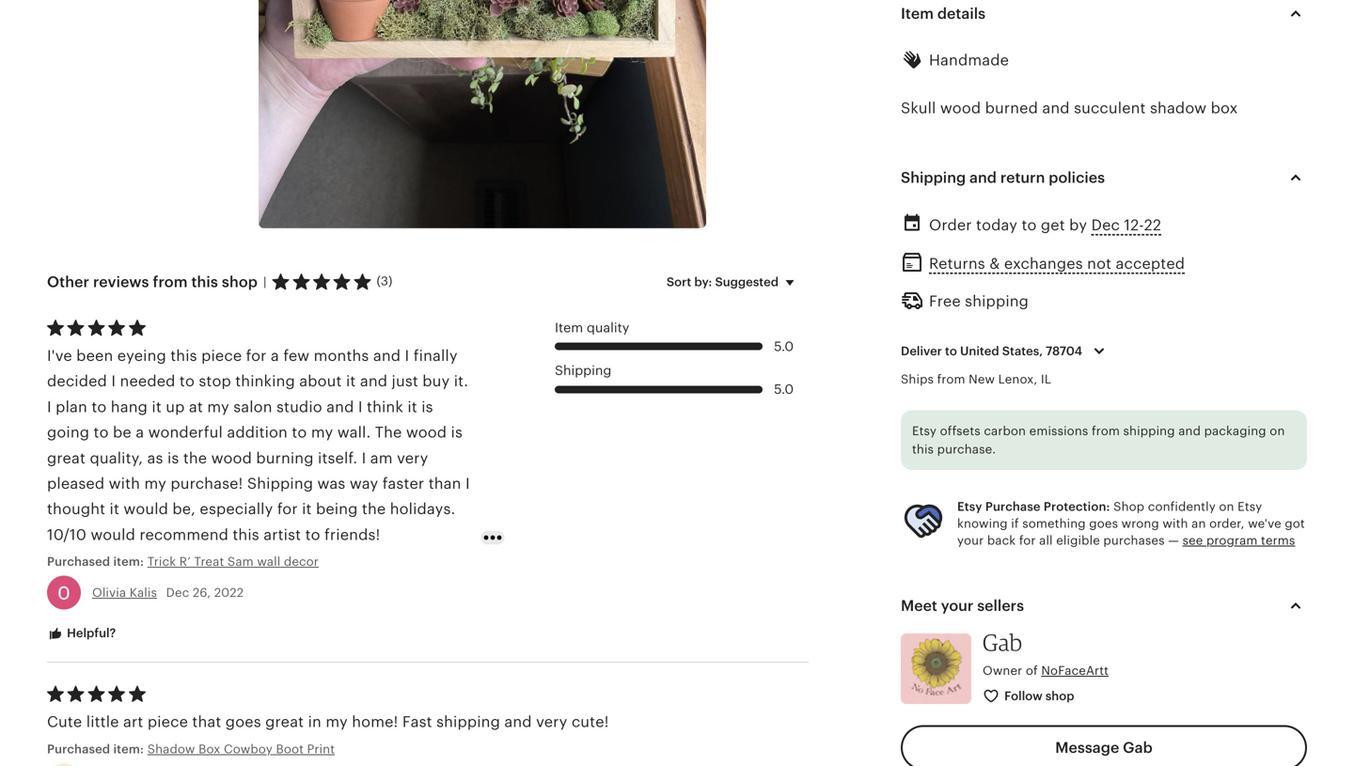 Task type: locate. For each thing, give the bounding box(es) containing it.
etsy up 'we've'
[[1238, 500, 1262, 514]]

2 horizontal spatial etsy
[[1238, 500, 1262, 514]]

on inside the etsy offsets carbon emissions from shipping and packaging on this purchase.
[[1270, 424, 1285, 438]]

was
[[317, 475, 346, 492]]

0 vertical spatial wood
[[940, 100, 981, 117]]

gab right message at the bottom of the page
[[1123, 740, 1153, 757]]

1 horizontal spatial great
[[265, 714, 304, 731]]

order,
[[1210, 517, 1245, 531]]

1 vertical spatial a
[[136, 424, 144, 441]]

0 vertical spatial for
[[246, 347, 267, 364]]

wood right the the
[[406, 424, 447, 441]]

i left am
[[362, 450, 366, 467]]

2 vertical spatial from
[[1092, 424, 1120, 438]]

returns
[[929, 255, 985, 272]]

0 horizontal spatial very
[[397, 450, 428, 467]]

way
[[350, 475, 378, 492]]

a right 'be'
[[136, 424, 144, 441]]

0 vertical spatial 5.0
[[774, 339, 794, 354]]

a left few on the top left of page
[[271, 347, 279, 364]]

1 item: from the top
[[113, 555, 144, 569]]

piece inside i've been eyeing this piece for a few months and i finally decided i needed to stop thinking about it and just buy it. i plan to hang it up at my salon studio and i think it is going to be a wonderful addition to my wall. the wood is great quality, as is the wood burning itself. i am very pleased with my purchase! shipping was way faster than i thought it would be, especially for it being the holidays. 10/10 would recommend this artist to friends!
[[201, 347, 242, 364]]

on
[[1270, 424, 1285, 438], [1219, 500, 1234, 514]]

1 vertical spatial very
[[536, 714, 568, 731]]

decided
[[47, 373, 107, 390]]

2 vertical spatial for
[[1019, 534, 1036, 548]]

(3)
[[377, 274, 393, 288]]

thought
[[47, 501, 105, 518]]

friends!
[[324, 527, 380, 543]]

1 vertical spatial item
[[555, 320, 583, 335]]

2 vertical spatial shipping
[[436, 714, 500, 731]]

gab inside button
[[1123, 740, 1153, 757]]

wood up "purchase!"
[[211, 450, 252, 467]]

item: for trick
[[113, 555, 144, 569]]

it down just
[[408, 399, 417, 416]]

in
[[308, 714, 322, 731]]

1 horizontal spatial piece
[[201, 347, 242, 364]]

i right the than on the left bottom of the page
[[465, 475, 470, 492]]

shop down nofaceartt
[[1046, 689, 1075, 704]]

etsy inside the etsy offsets carbon emissions from shipping and packaging on this purchase.
[[912, 424, 937, 438]]

0 vertical spatial dec
[[1092, 217, 1120, 234]]

order
[[929, 217, 972, 234]]

back
[[987, 534, 1016, 548]]

1 horizontal spatial item
[[901, 5, 934, 22]]

1 horizontal spatial shop
[[1046, 689, 1075, 704]]

etsy left "offsets"
[[912, 424, 937, 438]]

1 horizontal spatial etsy
[[957, 500, 982, 514]]

1 horizontal spatial dec
[[1092, 217, 1120, 234]]

0 horizontal spatial gab
[[983, 629, 1023, 656]]

shipping down item quality
[[555, 363, 612, 378]]

1 horizontal spatial from
[[937, 372, 966, 386]]

from left new
[[937, 372, 966, 386]]

see program terms
[[1183, 534, 1295, 548]]

for up "artist"
[[277, 501, 298, 518]]

shop
[[222, 274, 258, 291], [1046, 689, 1075, 704]]

the
[[183, 450, 207, 467], [362, 501, 386, 518]]

shipping down &
[[965, 293, 1029, 310]]

2 horizontal spatial wood
[[940, 100, 981, 117]]

the down wonderful
[[183, 450, 207, 467]]

0 horizontal spatial shipping
[[247, 475, 313, 492]]

22
[[1144, 217, 1162, 234]]

eyeing
[[117, 347, 166, 364]]

see
[[1183, 534, 1203, 548]]

needed
[[120, 373, 175, 390]]

1 horizontal spatial with
[[1163, 517, 1188, 531]]

shop
[[1114, 500, 1145, 514]]

shadow
[[147, 742, 195, 756]]

0 vertical spatial goes
[[1089, 517, 1118, 531]]

purchased down cute
[[47, 742, 110, 756]]

follow shop
[[1005, 689, 1075, 704]]

being
[[316, 501, 358, 518]]

wall
[[257, 555, 281, 569]]

olivia kalis link
[[92, 586, 157, 600]]

dec right by
[[1092, 217, 1120, 234]]

shop confidently on etsy knowing if something goes wrong with an order, we've got your back for all eligible purchases —
[[957, 500, 1305, 548]]

get
[[1041, 217, 1065, 234]]

0 vertical spatial shipping
[[901, 169, 966, 186]]

and inside dropdown button
[[970, 169, 997, 186]]

great down going
[[47, 450, 86, 467]]

goes down shop
[[1089, 517, 1118, 531]]

quality,
[[90, 450, 143, 467]]

2 purchased from the top
[[47, 742, 110, 756]]

from
[[153, 274, 188, 291], [937, 372, 966, 386], [1092, 424, 1120, 438]]

for up thinking
[[246, 347, 267, 364]]

5.0 for shipping
[[774, 382, 794, 397]]

1 vertical spatial gab
[[1123, 740, 1153, 757]]

to right plan on the bottom of the page
[[92, 399, 107, 416]]

is right as
[[167, 450, 179, 467]]

dec left 26,
[[166, 586, 189, 600]]

with inside shop confidently on etsy knowing if something goes wrong with an order, we've got your back for all eligible purchases —
[[1163, 517, 1188, 531]]

0 vertical spatial purchased
[[47, 555, 110, 569]]

1 vertical spatial your
[[941, 598, 974, 614]]

is down it.
[[451, 424, 463, 441]]

purchase!
[[171, 475, 243, 492]]

etsy purchase protection:
[[957, 500, 1110, 514]]

shipping and return policies button
[[884, 155, 1324, 200]]

item: up olivia kalis link at the left of the page
[[113, 555, 144, 569]]

0 horizontal spatial great
[[47, 450, 86, 467]]

this left purchase.
[[912, 443, 934, 457]]

0 horizontal spatial with
[[109, 475, 140, 492]]

0 vertical spatial great
[[47, 450, 86, 467]]

your inside dropdown button
[[941, 598, 974, 614]]

0 vertical spatial gab
[[983, 629, 1023, 656]]

5.0
[[774, 339, 794, 354], [774, 382, 794, 397]]

shipping up shop
[[1123, 424, 1175, 438]]

with down quality,
[[109, 475, 140, 492]]

hang
[[111, 399, 148, 416]]

would down thought on the bottom of the page
[[91, 527, 135, 543]]

1 vertical spatial on
[[1219, 500, 1234, 514]]

your down knowing
[[957, 534, 984, 548]]

0 vertical spatial from
[[153, 274, 188, 291]]

cowboy
[[224, 742, 273, 756]]

gab inside gab owner of nofaceartt
[[983, 629, 1023, 656]]

2 vertical spatial wood
[[211, 450, 252, 467]]

your right meet at the bottom right
[[941, 598, 974, 614]]

i left plan on the bottom of the page
[[47, 399, 52, 416]]

states,
[[1002, 344, 1043, 358]]

burned
[[985, 100, 1038, 117]]

shipping for shipping
[[555, 363, 612, 378]]

other
[[47, 274, 89, 291]]

0 horizontal spatial from
[[153, 274, 188, 291]]

2 horizontal spatial shipping
[[1123, 424, 1175, 438]]

1 horizontal spatial shipping
[[555, 363, 612, 378]]

burning
[[256, 450, 314, 467]]

and right burned
[[1042, 100, 1070, 117]]

0 horizontal spatial is
[[167, 450, 179, 467]]

0 vertical spatial shop
[[222, 274, 258, 291]]

0 vertical spatial is
[[422, 399, 433, 416]]

1 vertical spatial item:
[[113, 742, 144, 756]]

message
[[1055, 740, 1119, 757]]

0 vertical spatial very
[[397, 450, 428, 467]]

0 vertical spatial item:
[[113, 555, 144, 569]]

1 vertical spatial shop
[[1046, 689, 1075, 704]]

and left packaging
[[1179, 424, 1201, 438]]

1 vertical spatial purchased
[[47, 742, 110, 756]]

shop left |
[[222, 274, 258, 291]]

print
[[307, 742, 335, 756]]

on inside shop confidently on etsy knowing if something goes wrong with an order, we've got your back for all eligible purchases —
[[1219, 500, 1234, 514]]

2 item: from the top
[[113, 742, 144, 756]]

trick r' treat sam wall decor link
[[147, 554, 401, 571]]

0 horizontal spatial etsy
[[912, 424, 937, 438]]

shipping down the burning
[[247, 475, 313, 492]]

2 vertical spatial is
[[167, 450, 179, 467]]

1 horizontal spatial goes
[[1089, 517, 1118, 531]]

item inside dropdown button
[[901, 5, 934, 22]]

1 horizontal spatial on
[[1270, 424, 1285, 438]]

to up decor
[[305, 527, 320, 543]]

meet your sellers button
[[884, 583, 1324, 629]]

i up just
[[405, 347, 409, 364]]

wood right skull
[[940, 100, 981, 117]]

great up boot
[[265, 714, 304, 731]]

2 horizontal spatial for
[[1019, 534, 1036, 548]]

0 vertical spatial your
[[957, 534, 984, 548]]

handmade
[[929, 52, 1009, 69]]

0 vertical spatial item
[[901, 5, 934, 22]]

to left united
[[945, 344, 957, 358]]

—
[[1168, 534, 1179, 548]]

2 horizontal spatial from
[[1092, 424, 1120, 438]]

this down especially
[[233, 527, 259, 543]]

goes up cowboy
[[226, 714, 261, 731]]

skull wood burned and succulent shadow box
[[901, 100, 1238, 117]]

succulent
[[1074, 100, 1146, 117]]

1 vertical spatial shipping
[[555, 363, 612, 378]]

faster
[[383, 475, 424, 492]]

from right reviews
[[153, 274, 188, 291]]

1 vertical spatial would
[[91, 527, 135, 543]]

art
[[123, 714, 143, 731]]

exchanges
[[1004, 255, 1083, 272]]

1 horizontal spatial gab
[[1123, 740, 1153, 757]]

1 vertical spatial the
[[362, 501, 386, 518]]

purchased item: shadow box cowboy boot print
[[47, 742, 335, 756]]

for left all
[[1019, 534, 1036, 548]]

great inside i've been eyeing this piece for a few months and i finally decided i needed to stop thinking about it and just buy it. i plan to hang it up at my salon studio and i think it is going to be a wonderful addition to my wall. the wood is great quality, as is the wood burning itself. i am very pleased with my purchase! shipping was way faster than i thought it would be, especially for it being the holidays. 10/10 would recommend this artist to friends!
[[47, 450, 86, 467]]

would left be,
[[124, 501, 168, 518]]

purchased down 10/10
[[47, 555, 110, 569]]

etsy for etsy offsets carbon emissions from shipping and packaging on this purchase.
[[912, 424, 937, 438]]

piece up stop at the left of page
[[201, 347, 242, 364]]

is
[[422, 399, 433, 416], [451, 424, 463, 441], [167, 450, 179, 467]]

all
[[1039, 534, 1053, 548]]

item: down art on the bottom left of page
[[113, 742, 144, 756]]

about
[[299, 373, 342, 390]]

than
[[429, 475, 461, 492]]

0 horizontal spatial dec
[[166, 586, 189, 600]]

this right eyeing
[[170, 347, 197, 364]]

etsy inside shop confidently on etsy knowing if something goes wrong with an order, we've got your back for all eligible purchases —
[[1238, 500, 1262, 514]]

and left return
[[970, 169, 997, 186]]

0 horizontal spatial item
[[555, 320, 583, 335]]

1 horizontal spatial shipping
[[965, 293, 1029, 310]]

helpful?
[[64, 627, 116, 641]]

for inside shop confidently on etsy knowing if something goes wrong with an order, we've got your back for all eligible purchases —
[[1019, 534, 1036, 548]]

on right packaging
[[1270, 424, 1285, 438]]

meet your sellers
[[901, 598, 1024, 614]]

from right emissions
[[1092, 424, 1120, 438]]

with inside i've been eyeing this piece for a few months and i finally decided i needed to stop thinking about it and just buy it. i plan to hang it up at my salon studio and i think it is going to be a wonderful addition to my wall. the wood is great quality, as is the wood burning itself. i am very pleased with my purchase! shipping was way faster than i thought it would be, especially for it being the holidays. 10/10 would recommend this artist to friends!
[[109, 475, 140, 492]]

gab up owner
[[983, 629, 1023, 656]]

kalis
[[130, 586, 157, 600]]

very left cute!
[[536, 714, 568, 731]]

am
[[370, 450, 393, 467]]

0 vertical spatial piece
[[201, 347, 242, 364]]

it left the up
[[152, 399, 162, 416]]

0 vertical spatial on
[[1270, 424, 1285, 438]]

your
[[957, 534, 984, 548], [941, 598, 974, 614]]

return
[[1001, 169, 1045, 186]]

1 vertical spatial shipping
[[1123, 424, 1175, 438]]

my right in on the bottom of page
[[326, 714, 348, 731]]

2 horizontal spatial shipping
[[901, 169, 966, 186]]

and inside the etsy offsets carbon emissions from shipping and packaging on this purchase.
[[1179, 424, 1201, 438]]

message gab
[[1055, 740, 1153, 757]]

1 horizontal spatial for
[[277, 501, 298, 518]]

my up itself.
[[311, 424, 333, 441]]

on up the order, on the bottom
[[1219, 500, 1234, 514]]

as
[[147, 450, 163, 467]]

item left details
[[901, 5, 934, 22]]

2 vertical spatial shipping
[[247, 475, 313, 492]]

0 horizontal spatial on
[[1219, 500, 1234, 514]]

sellers
[[977, 598, 1024, 614]]

of
[[1026, 664, 1038, 678]]

1 vertical spatial 5.0
[[774, 382, 794, 397]]

purchase
[[985, 500, 1041, 514]]

0 vertical spatial with
[[109, 475, 140, 492]]

purchased for purchased item: trick r' treat sam wall decor
[[47, 555, 110, 569]]

0 horizontal spatial a
[[136, 424, 144, 441]]

box
[[1211, 100, 1238, 117]]

1 horizontal spatial very
[[536, 714, 568, 731]]

think
[[367, 399, 403, 416]]

from inside the etsy offsets carbon emissions from shipping and packaging on this purchase.
[[1092, 424, 1120, 438]]

and up the wall.
[[327, 399, 354, 416]]

with up — at the right of the page
[[1163, 517, 1188, 531]]

for
[[246, 347, 267, 364], [277, 501, 298, 518], [1019, 534, 1036, 548]]

shadow
[[1150, 100, 1207, 117]]

is down buy
[[422, 399, 433, 416]]

my
[[207, 399, 229, 416], [311, 424, 333, 441], [144, 475, 166, 492], [326, 714, 348, 731]]

shipping right fast
[[436, 714, 500, 731]]

etsy up knowing
[[957, 500, 982, 514]]

helpful? button
[[33, 617, 130, 652]]

shipping inside dropdown button
[[901, 169, 966, 186]]

0 horizontal spatial the
[[183, 450, 207, 467]]

0 vertical spatial a
[[271, 347, 279, 364]]

1 horizontal spatial is
[[422, 399, 433, 416]]

1 vertical spatial piece
[[148, 714, 188, 731]]

shipping up order
[[901, 169, 966, 186]]

months
[[314, 347, 369, 364]]

very up faster
[[397, 450, 428, 467]]

2 5.0 from the top
[[774, 382, 794, 397]]

1 vertical spatial wood
[[406, 424, 447, 441]]

piece up shadow
[[148, 714, 188, 731]]

1 vertical spatial with
[[1163, 517, 1188, 531]]

nofaceartt link
[[1041, 664, 1109, 678]]

etsy
[[912, 424, 937, 438], [957, 500, 982, 514], [1238, 500, 1262, 514]]

2 horizontal spatial is
[[451, 424, 463, 441]]

the down way
[[362, 501, 386, 518]]

gab
[[983, 629, 1023, 656], [1123, 740, 1153, 757]]

0 horizontal spatial shipping
[[436, 714, 500, 731]]

gab owner of nofaceartt
[[983, 629, 1109, 678]]

0 horizontal spatial goes
[[226, 714, 261, 731]]

1 purchased from the top
[[47, 555, 110, 569]]

just
[[392, 373, 418, 390]]

meet
[[901, 598, 938, 614]]

1 vertical spatial is
[[451, 424, 463, 441]]

at
[[189, 399, 203, 416]]

item left quality
[[555, 320, 583, 335]]

1 5.0 from the top
[[774, 339, 794, 354]]



Task type: describe. For each thing, give the bounding box(es) containing it.
eligible
[[1056, 534, 1100, 548]]

if
[[1011, 517, 1019, 531]]

message gab button
[[901, 726, 1307, 767]]

trick
[[147, 555, 176, 569]]

follow shop button
[[969, 680, 1091, 714]]

item: for shadow
[[113, 742, 144, 756]]

protection:
[[1044, 500, 1110, 514]]

pleased
[[47, 475, 105, 492]]

other reviews from this shop
[[47, 274, 258, 291]]

offsets
[[940, 424, 981, 438]]

olivia kalis dec 26, 2022
[[92, 586, 244, 600]]

very inside i've been eyeing this piece for a few months and i finally decided i needed to stop thinking about it and just buy it. i plan to hang it up at my salon studio and i think it is going to be a wonderful addition to my wall. the wood is great quality, as is the wood burning itself. i am very pleased with my purchase! shipping was way faster than i thought it would be, especially for it being the holidays. 10/10 would recommend this artist to friends!
[[397, 450, 428, 467]]

to down 'studio'
[[292, 424, 307, 441]]

shadow box cowboy boot print link
[[147, 741, 528, 758]]

shipping and return policies
[[901, 169, 1105, 186]]

packaging
[[1204, 424, 1267, 438]]

knowing
[[957, 517, 1008, 531]]

finally
[[414, 347, 458, 364]]

78704
[[1046, 344, 1083, 358]]

r'
[[179, 555, 191, 569]]

i've
[[47, 347, 72, 364]]

0 vertical spatial would
[[124, 501, 168, 518]]

little
[[86, 714, 119, 731]]

2022
[[214, 586, 244, 600]]

treat
[[194, 555, 224, 569]]

an
[[1192, 517, 1206, 531]]

accepted
[[1116, 255, 1185, 272]]

item for item details
[[901, 5, 934, 22]]

i've been eyeing this piece for a few months and i finally decided i needed to stop thinking about it and just buy it. i plan to hang it up at my salon studio and i think it is going to be a wonderful addition to my wall. the wood is great quality, as is the wood burning itself. i am very pleased with my purchase! shipping was way faster than i thought it would be, especially for it being the holidays. 10/10 would recommend this artist to friends!
[[47, 347, 470, 543]]

owner
[[983, 664, 1023, 678]]

1 vertical spatial dec
[[166, 586, 189, 600]]

to inside dropdown button
[[945, 344, 957, 358]]

it left being
[[302, 501, 312, 518]]

fast
[[402, 714, 432, 731]]

olivia
[[92, 586, 126, 600]]

0 horizontal spatial for
[[246, 347, 267, 364]]

this left |
[[191, 274, 218, 291]]

program
[[1207, 534, 1258, 548]]

holidays.
[[390, 501, 456, 518]]

buy
[[423, 373, 450, 390]]

cute!
[[572, 714, 609, 731]]

shipping inside i've been eyeing this piece for a few months and i finally decided i needed to stop thinking about it and just buy it. i plan to hang it up at my salon studio and i think it is going to be a wonderful addition to my wall. the wood is great quality, as is the wood burning itself. i am very pleased with my purchase! shipping was way faster than i thought it would be, especially for it being the holidays. 10/10 would recommend this artist to friends!
[[247, 475, 313, 492]]

and left cute!
[[504, 714, 532, 731]]

purchased for purchased item: shadow box cowboy boot print
[[47, 742, 110, 756]]

1 horizontal spatial wood
[[406, 424, 447, 441]]

1 vertical spatial for
[[277, 501, 298, 518]]

i left think
[[358, 399, 363, 416]]

decor
[[284, 555, 319, 569]]

etsy offsets carbon emissions from shipping and packaging on this purchase.
[[912, 424, 1285, 457]]

wall.
[[337, 424, 371, 441]]

sort by: suggested button
[[653, 263, 815, 302]]

my down as
[[144, 475, 166, 492]]

purchased item: trick r' treat sam wall decor
[[47, 555, 319, 569]]

0 vertical spatial the
[[183, 450, 207, 467]]

my right at
[[207, 399, 229, 416]]

follow
[[1005, 689, 1043, 704]]

it down months
[[346, 373, 356, 390]]

not
[[1087, 255, 1112, 272]]

5.0 for item quality
[[774, 339, 794, 354]]

it right thought on the bottom of the page
[[110, 501, 119, 518]]

reviews
[[93, 274, 149, 291]]

1 vertical spatial great
[[265, 714, 304, 731]]

skull
[[901, 100, 936, 117]]

deliver
[[901, 344, 942, 358]]

10/10
[[47, 527, 86, 543]]

order today to get by dec 12-22
[[929, 217, 1162, 234]]

|
[[263, 275, 267, 289]]

ships
[[901, 372, 934, 386]]

1 horizontal spatial a
[[271, 347, 279, 364]]

item details
[[901, 5, 986, 22]]

1 vertical spatial goes
[[226, 714, 261, 731]]

0 vertical spatial shipping
[[965, 293, 1029, 310]]

sam
[[228, 555, 254, 569]]

i up hang
[[111, 373, 116, 390]]

and up just
[[373, 347, 401, 364]]

lenox,
[[998, 372, 1038, 386]]

cute little art piece that goes great in my home! fast shipping and very cute!
[[47, 714, 609, 731]]

item quality
[[555, 320, 629, 335]]

by
[[1069, 217, 1087, 234]]

this inside the etsy offsets carbon emissions from shipping and packaging on this purchase.
[[912, 443, 934, 457]]

&
[[990, 255, 1000, 272]]

policies
[[1049, 169, 1105, 186]]

0 horizontal spatial shop
[[222, 274, 258, 291]]

shipping for shipping and return policies
[[901, 169, 966, 186]]

ships from new lenox, il
[[901, 372, 1052, 386]]

united
[[960, 344, 999, 358]]

it.
[[454, 373, 468, 390]]

item details button
[[884, 0, 1324, 36]]

returns & exchanges not accepted button
[[929, 250, 1185, 278]]

gab image
[[901, 634, 972, 704]]

be
[[113, 424, 131, 441]]

1 horizontal spatial the
[[362, 501, 386, 518]]

0 horizontal spatial wood
[[211, 450, 252, 467]]

new
[[969, 372, 995, 386]]

to left 'be'
[[94, 424, 109, 441]]

plan
[[56, 399, 87, 416]]

carbon
[[984, 424, 1026, 438]]

shipping inside the etsy offsets carbon emissions from shipping and packaging on this purchase.
[[1123, 424, 1175, 438]]

that
[[192, 714, 221, 731]]

to up at
[[180, 373, 195, 390]]

emissions
[[1030, 424, 1089, 438]]

especially
[[200, 501, 273, 518]]

got
[[1285, 517, 1305, 531]]

deliver to united states, 78704
[[901, 344, 1083, 358]]

12-
[[1124, 217, 1144, 234]]

etsy for etsy purchase protection:
[[957, 500, 982, 514]]

goes inside shop confidently on etsy knowing if something goes wrong with an order, we've got your back for all eligible purchases —
[[1089, 517, 1118, 531]]

0 horizontal spatial piece
[[148, 714, 188, 731]]

cute
[[47, 714, 82, 731]]

and up think
[[360, 373, 388, 390]]

wrong
[[1122, 517, 1159, 531]]

deliver to united states, 78704 button
[[887, 331, 1125, 371]]

something
[[1023, 517, 1086, 531]]

your inside shop confidently on etsy knowing if something goes wrong with an order, we've got your back for all eligible purchases —
[[957, 534, 984, 548]]

quality
[[587, 320, 629, 335]]

dec 12-22 button
[[1092, 211, 1162, 239]]

to left get
[[1022, 217, 1037, 234]]

item for item quality
[[555, 320, 583, 335]]

we've
[[1248, 517, 1282, 531]]

itself.
[[318, 450, 358, 467]]

recommend
[[140, 527, 229, 543]]

1 vertical spatial from
[[937, 372, 966, 386]]

shop inside button
[[1046, 689, 1075, 704]]



Task type: vqa. For each thing, say whether or not it's contained in the screenshot.
first 5.0 from the top
yes



